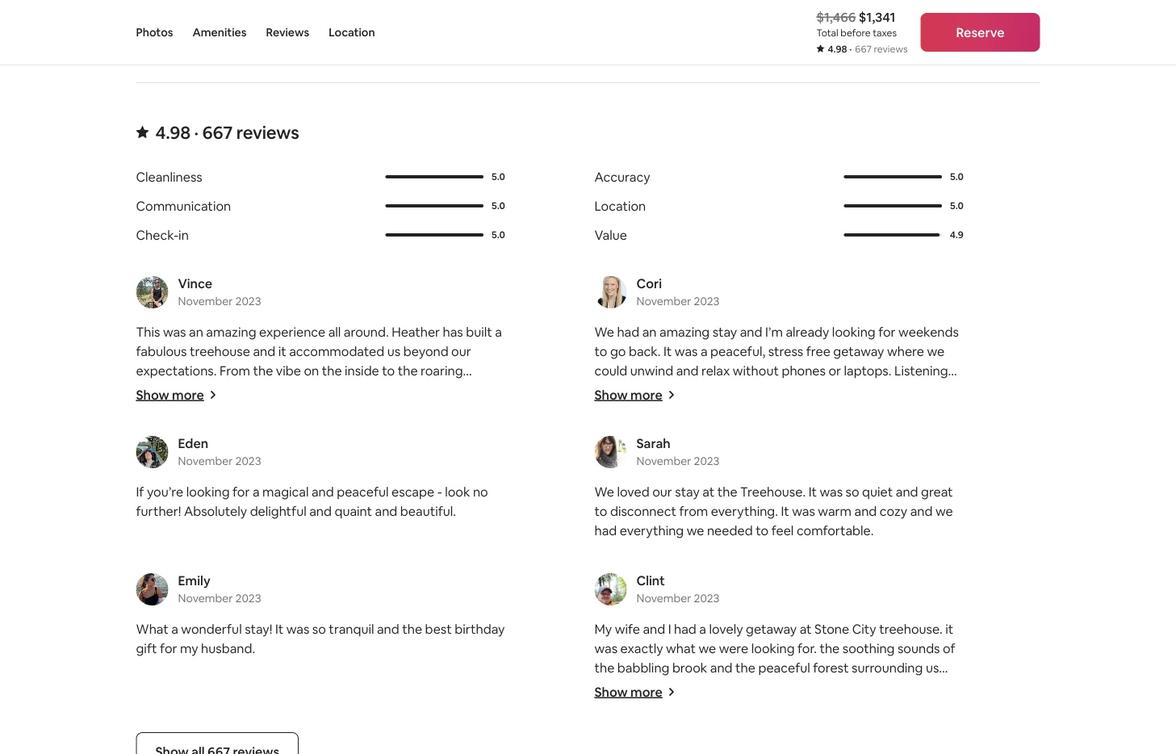 Task type: locate. For each thing, give the bounding box(es) containing it.
0 horizontal spatial treehouse.
[[330, 478, 394, 495]]

at
[[349, 401, 361, 417], [703, 483, 715, 500], [800, 621, 812, 637]]

thanksgiving
[[261, 420, 336, 437], [191, 556, 267, 572]]

2023 up lovely
[[694, 591, 720, 606]]

2 horizontal spatial made
[[424, 537, 458, 553]]

0 vertical spatial stay
[[713, 323, 738, 340]]

to left 'disconnect'
[[595, 503, 608, 519]]

looking up absolutely
[[186, 483, 230, 500]]

stay down sarah november 2023
[[675, 483, 700, 500]]

2023 inside 'vince november 2023'
[[235, 294, 261, 308]]

list
[[130, 275, 1047, 754]]

1 amazing from the left
[[206, 323, 256, 340]]

in
[[179, 226, 189, 243], [329, 440, 339, 456], [263, 517, 274, 534], [412, 614, 422, 631], [886, 698, 896, 715]]

is
[[417, 517, 426, 534], [289, 614, 297, 631]]

reviews
[[874, 43, 908, 55], [236, 121, 299, 144]]

2 vertical spatial peaceful
[[759, 659, 811, 676]]

a up woods.
[[306, 498, 313, 514]]

0 horizontal spatial all
[[328, 323, 341, 340]]

1 vertical spatial 4.98 · 667 reviews
[[155, 121, 299, 144]]

lead
[[239, 478, 264, 495]]

the down the unwind
[[611, 381, 631, 398]]

treehouse.
[[330, 478, 394, 495], [880, 621, 943, 637], [773, 717, 837, 734]]

photos button
[[136, 0, 173, 65]]

so inside we loved our stay at the treehouse. it was so quiet and great to disconnect from everything. it was warm and cozy and we had everything we needed to feel comfortable.
[[846, 483, 860, 500]]

i down need
[[746, 420, 749, 437]]

amazing inside this was an amazing experience all around. heather has built a fabulous treehouse and it accommodated us beyond our expectations. from the vibe on the inside to the roaring stream of water when waking up, it felt so peaceful and relaxing. the feel of "glamping" was at its finest. this treehouse made this thanksgiving tree-mendous for us. the cart provided made moving in so much easily as we brought a lot of things on this trip. the walkway was very well lit with signs that lead you to the treehouse. the creative touches gave this treehouse a home vibe but yet still feeling like you are glamping in the woods. the kitchen is beautiful, with a propane range stove that we were able to made a delicious thanksgiving meal on. the bed was very soft and comfortable, that if you opened the window where you can hear the stream, you wouldn't want to get out of bed. it was so calming. though there is no service or wi-fi in the treehouse, this was a true off the grid experience.
[[206, 323, 256, 340]]

reviews button
[[266, 0, 310, 65]]

november for eden
[[178, 454, 233, 468]]

2 we from the top
[[595, 483, 615, 500]]

the down beyond
[[398, 362, 418, 379]]

1 vertical spatial everything
[[620, 522, 684, 539]]

we down relax at right
[[694, 381, 711, 398]]

1 vertical spatial peaceful
[[337, 483, 389, 500]]

0 vertical spatial were
[[348, 537, 378, 553]]

i'm
[[766, 323, 783, 340]]

1 horizontal spatial stay
[[713, 323, 738, 340]]

disconnect
[[611, 503, 677, 519]]

0 horizontal spatial could
[[595, 362, 628, 379]]

1 vertical spatial get
[[703, 698, 724, 715]]

us inside this was an amazing experience all around. heather has built a fabulous treehouse and it accommodated us beyond our expectations. from the vibe on the inside to the roaring stream of water when waking up, it felt so peaceful and relaxing. the feel of "glamping" was at its finest. this treehouse made this thanksgiving tree-mendous for us. the cart provided made moving in so much easily as we brought a lot of things on this trip. the walkway was very well lit with signs that lead you to the treehouse. the creative touches gave this treehouse a home vibe but yet still feeling like you are glamping in the woods. the kitchen is beautiful, with a propane range stove that we were able to made a delicious thanksgiving meal on. the bed was very soft and comfortable, that if you opened the window where you can hear the stream, you wouldn't want to get out of bed. it was so calming. though there is no service or wi-fi in the treehouse, this was a true off the grid experience.
[[388, 343, 401, 359]]

very up creative
[[444, 459, 470, 476]]

magical inside if you're looking for a magical and peaceful escape - look no further! absolutely delightful and quaint and beautiful.
[[263, 483, 309, 500]]

when
[[233, 381, 266, 398]]

rated 5.0 out of 5 stars for check-in image
[[386, 233, 484, 237], [386, 233, 484, 237]]

on up up,
[[304, 362, 319, 379]]

0 horizontal spatial from
[[680, 503, 708, 519]]

or up nice.
[[829, 362, 842, 379]]

1 horizontal spatial an
[[643, 323, 657, 340]]

all inside this was an amazing experience all around. heather has built a fabulous treehouse and it accommodated us beyond our expectations. from the vibe on the inside to the roaring stream of water when waking up, it felt so peaceful and relaxing. the feel of "glamping" was at its finest. this treehouse made this thanksgiving tree-mendous for us. the cart provided made moving in so much easily as we brought a lot of things on this trip. the walkway was very well lit with signs that lead you to the treehouse. the creative touches gave this treehouse a home vibe but yet still feeling like you are glamping in the woods. the kitchen is beautiful, with a propane range stove that we were able to made a delicious thanksgiving meal on. the bed was very soft and comfortable, that if you opened the window where you can hear the stream, you wouldn't want to get out of bed. it was so calming. though there is no service or wi-fi in the treehouse, this was a true off the grid experience.
[[328, 323, 341, 340]]

2 everything from the top
[[620, 522, 684, 539]]

awesome.
[[683, 420, 743, 437]]

rated 5.0 out of 5 stars for location image
[[844, 204, 942, 207], [844, 204, 942, 207]]

get down 'window'
[[363, 595, 384, 611]]

so right 'off'
[[312, 621, 326, 637]]

stream up relaxing.
[[136, 381, 178, 398]]

for left us.
[[429, 420, 446, 437]]

2 an from the left
[[643, 323, 657, 340]]

stream inside this was an amazing experience all around. heather has built a fabulous treehouse and it accommodated us beyond our expectations. from the vibe on the inside to the roaring stream of water when waking up, it felt so peaceful and relaxing. the feel of "glamping" was at its finest. this treehouse made this thanksgiving tree-mendous for us. the cart provided made moving in so much easily as we brought a lot of things on this trip. the walkway was very well lit with signs that lead you to the treehouse. the creative touches gave this treehouse a home vibe but yet still feeling like you are glamping in the woods. the kitchen is beautiful, with a propane range stove that we were able to made a delicious thanksgiving meal on. the bed was very soft and comfortable, that if you opened the window where you can hear the stream, you wouldn't want to get out of bed. it was so calming. though there is no service or wi-fi in the treehouse, this was a true off the grid experience.
[[136, 381, 178, 398]]

check-
[[136, 226, 179, 243]]

forest
[[814, 659, 849, 676]]

1 vertical spatial 667
[[202, 121, 233, 144]]

no inside this was an amazing experience all around. heather has built a fabulous treehouse and it accommodated us beyond our expectations. from the vibe on the inside to the roaring stream of water when waking up, it felt so peaceful and relaxing. the feel of "glamping" was at its finest. this treehouse made this thanksgiving tree-mendous for us. the cart provided made moving in so much easily as we brought a lot of things on this trip. the walkway was very well lit with signs that lead you to the treehouse. the creative touches gave this treehouse a home vibe but yet still feeling like you are glamping in the woods. the kitchen is beautiful, with a propane range stove that we were able to made a delicious thanksgiving meal on. the bed was very soft and comfortable, that if you opened the window where you can hear the stream, you wouldn't want to get out of bed. it was so calming. though there is no service or wi-fi in the treehouse, this was a true off the grid experience.
[[300, 614, 315, 631]]

walkway
[[365, 459, 415, 476]]

2023 inside emily november 2023
[[235, 591, 261, 606]]

bed.
[[425, 595, 452, 611]]

an inside we had an amazing stay and i'm already looking for weekends to go back. it was a peaceful, stress free getaway where we could unwind and relax without phones or laptops. listening to the stream as we slept was so so nice. the downtown area had everything you could need and we went to stowe for the day which was awesome. i highly recommend this place!
[[643, 323, 657, 340]]

an up the "back."
[[643, 323, 657, 340]]

1 horizontal spatial if
[[948, 679, 956, 695]]

show more down 'expectations.'
[[136, 386, 204, 403]]

4.98 down total
[[828, 43, 848, 55]]

are inside this was an amazing experience all around. heather has built a fabulous treehouse and it accommodated us beyond our expectations. from the vibe on the inside to the roaring stream of water when waking up, it felt so peaceful and relaxing. the feel of "glamping" was at its finest. this treehouse made this thanksgiving tree-mendous for us. the cart provided made moving in so much easily as we brought a lot of things on this trip. the walkway was very well lit with signs that lead you to the treehouse. the creative touches gave this treehouse a home vibe but yet still feeling like you are glamping in the woods. the kitchen is beautiful, with a propane range stove that we were able to made a delicious thanksgiving meal on. the bed was very soft and comfortable, that if you opened the window where you can hear the stream, you wouldn't want to get out of bed. it was so calming. though there is no service or wi-fi in the treehouse, this was a true off the grid experience.
[[183, 517, 202, 534]]

1 horizontal spatial i
[[746, 420, 749, 437]]

amazing for and
[[206, 323, 256, 340]]

getaway inside we had an amazing stay and i'm already looking for weekends to go back. it was a peaceful, stress free getaway where we could unwind and relax without phones or laptops. listening to the stream as we slept was so so nice. the downtown area had everything you could need and we went to stowe for the day which was awesome. i highly recommend this place!
[[834, 343, 885, 359]]

it right bed.
[[455, 595, 463, 611]]

show more button down the unwind
[[595, 386, 676, 403]]

0 horizontal spatial magical
[[263, 483, 309, 500]]

2 stream from the left
[[633, 381, 675, 398]]

show more button down babbling
[[595, 684, 676, 700]]

show more for my wife and i had a lovely getaway at stone city treehouse. it was exactly what we were looking for. the soothing sounds of the babbling brook and the peaceful forest surrounding us created a magical night that allowed us to unplug and relax. if you are looking to get away from it all and just be in nature i highly recommend stone city treehouse.
[[595, 684, 663, 700]]

eden image
[[136, 436, 168, 468]]

recommend down went
[[790, 420, 863, 437]]

treehouse up from
[[190, 343, 250, 359]]

0 horizontal spatial is
[[289, 614, 297, 631]]

an
[[189, 323, 203, 340], [643, 323, 657, 340]]

0 vertical spatial highly
[[752, 420, 787, 437]]

or inside we had an amazing stay and i'm already looking for weekends to go back. it was a peaceful, stress free getaway where we could unwind and relax without phones or laptops. listening to the stream as we slept was so so nice. the downtown area had everything you could need and we went to stowe for the day which was awesome. i highly recommend this place!
[[829, 362, 842, 379]]

2 horizontal spatial i
[[940, 698, 944, 715]]

looking inside if you're looking for a magical and peaceful escape - look no further! absolutely delightful and quaint and beautiful.
[[186, 483, 230, 500]]

was left warm
[[792, 503, 816, 519]]

city up soothing
[[853, 621, 877, 637]]

amenities
[[193, 25, 247, 40]]

0 horizontal spatial no
[[300, 614, 315, 631]]

1 vertical spatial our
[[653, 483, 673, 500]]

so
[[368, 381, 382, 398], [772, 381, 786, 398], [789, 381, 803, 398], [342, 440, 356, 456], [846, 483, 860, 500], [136, 614, 150, 631], [312, 621, 326, 637]]

667 up the cleanliness
[[202, 121, 233, 144]]

it
[[278, 343, 286, 359], [334, 381, 343, 398], [946, 621, 954, 637], [792, 698, 800, 715]]

0 horizontal spatial location
[[329, 25, 375, 40]]

0 horizontal spatial 4.98 · 667 reviews
[[155, 121, 299, 144]]

a inside we had an amazing stay and i'm already looking for weekends to go back. it was a peaceful, stress free getaway where we could unwind and relax without phones or laptops. listening to the stream as we slept was so so nice. the downtown area had everything you could need and we went to stowe for the day which was awesome. i highly recommend this place!
[[701, 343, 708, 359]]

show more for this was an amazing experience all around. heather has built a fabulous treehouse and it accommodated us beyond our expectations. from the vibe on the inside to the roaring stream of water when waking up, it felt so peaceful and relaxing. the feel of "glamping" was at its finest. this treehouse made this thanksgiving tree-mendous for us.
[[136, 386, 204, 403]]

lit
[[136, 478, 147, 495]]

are
[[183, 517, 202, 534], [619, 698, 638, 715]]

2023 inside sarah november 2023
[[694, 454, 720, 468]]

getaway right lovely
[[746, 621, 797, 637]]

magical down brook
[[654, 679, 700, 695]]

comfortable,
[[136, 575, 213, 592]]

in inside my wife and i had a lovely getaway at stone city treehouse. it was exactly what we were looking for. the soothing sounds of the babbling brook and the peaceful forest surrounding us created a magical night that allowed us to unplug and relax. if you are looking to get away from it all and just be in nature i highly recommend stone city treehouse.
[[886, 698, 896, 715]]

are inside my wife and i had a lovely getaway at stone city treehouse. it was exactly what we were looking for. the soothing sounds of the babbling brook and the peaceful forest surrounding us created a magical night that allowed us to unplug and relax. if you are looking to get away from it all and just be in nature i highly recommend stone city treehouse.
[[619, 698, 638, 715]]

looking inside we had an amazing stay and i'm already looking for weekends to go back. it was a peaceful, stress free getaway where we could unwind and relax without phones or laptops. listening to the stream as we slept was so so nice. the downtown area had everything you could need and we went to stowe for the day which was awesome. i highly recommend this place!
[[833, 323, 876, 340]]

all down the allowed
[[803, 698, 815, 715]]

5.0 for communication
[[492, 199, 505, 212]]

2023 inside the eden november 2023
[[235, 454, 261, 468]]

were inside my wife and i had a lovely getaway at stone city treehouse. it was exactly what we were looking for. the soothing sounds of the babbling brook and the peaceful forest surrounding us created a magical night that allowed us to unplug and relax. if you are looking to get away from it all and just be in nature i highly recommend stone city treehouse.
[[719, 640, 749, 656]]

0 horizontal spatial as
[[430, 440, 443, 456]]

we down us.
[[446, 440, 464, 456]]

this right finest.
[[421, 401, 445, 417]]

1 horizontal spatial could
[[712, 401, 744, 417]]

calming.
[[153, 614, 202, 631]]

0 horizontal spatial amazing
[[206, 323, 256, 340]]

0 vertical spatial getaway
[[834, 343, 885, 359]]

were up bed
[[348, 537, 378, 553]]

an inside this was an amazing experience all around. heather has built a fabulous treehouse and it accommodated us beyond our expectations. from the vibe on the inside to the roaring stream of water when waking up, it felt so peaceful and relaxing. the feel of "glamping" was at its finest. this treehouse made this thanksgiving tree-mendous for us. the cart provided made moving in so much easily as we brought a lot of things on this trip. the walkway was very well lit with signs that lead you to the treehouse. the creative touches gave this treehouse a home vibe but yet still feeling like you are glamping in the woods. the kitchen is beautiful, with a propane range stove that we were able to made a delicious thanksgiving meal on. the bed was very soft and comfortable, that if you opened the window where you can hear the stream, you wouldn't want to get out of bed. it was so calming. though there is no service or wi-fi in the treehouse, this was a true off the grid experience.
[[189, 323, 203, 340]]

with
[[150, 478, 176, 495], [136, 537, 162, 553]]

amazing inside we had an amazing stay and i'm already looking for weekends to go back. it was a peaceful, stress free getaway where we could unwind and relax without phones or laptops. listening to the stream as we slept was so so nice. the downtown area had everything you could need and we went to stowe for the day which was awesome. i highly recommend this place!
[[660, 323, 710, 340]]

for inside what a wonderful stay! it was so tranquil and the best birthday gift for my husband.
[[160, 640, 177, 656]]

november inside the eden november 2023
[[178, 454, 233, 468]]

the up everything.
[[718, 483, 738, 500]]

treehouse down relaxing.
[[136, 420, 197, 437]]

listing
[[917, 26, 949, 41]]

sounds
[[898, 640, 940, 656]]

rated 5.0 out of 5 stars for communication image
[[386, 204, 484, 207], [386, 204, 484, 207]]

could down 'slept'
[[712, 401, 744, 417]]

recommend inside we had an amazing stay and i'm already looking for weekends to go back. it was a peaceful, stress free getaway where we could unwind and relax without phones or laptops. listening to the stream as we slept was so so nice. the downtown area had everything you could need and we went to stowe for the day which was awesome. i highly recommend this place!
[[790, 420, 863, 437]]

birthday
[[455, 621, 505, 637]]

as inside we had an amazing stay and i'm already looking for weekends to go back. it was a peaceful, stress free getaway where we could unwind and relax without phones or laptops. listening to the stream as we slept was so so nice. the downtown area had everything you could need and we went to stowe for the day which was awesome. i highly recommend this place!
[[678, 381, 691, 398]]

show more for we had an amazing stay and i'm already looking for weekends to go back. it was a peaceful, stress free getaway where we could unwind and relax without phones or laptops. listening to the stream as we slept was so so nice. the downtown area had everything you could need and we went to stowe for the day which was awesome. i highly recommend this place!
[[595, 386, 663, 403]]

2023 for cori
[[694, 294, 720, 308]]

more down the unwind
[[631, 386, 663, 403]]

is down yet
[[417, 517, 426, 534]]

0 horizontal spatial get
[[363, 595, 384, 611]]

2023 inside cori november 2023
[[694, 294, 720, 308]]

eden november 2023
[[178, 435, 261, 468]]

amazing for back.
[[660, 323, 710, 340]]

cleanliness
[[136, 168, 202, 185]]

grid
[[333, 633, 356, 650]]

the inside what a wonderful stay! it was so tranquil and the best birthday gift for my husband.
[[402, 621, 422, 637]]

had up what
[[674, 621, 697, 637]]

you inside my wife and i had a lovely getaway at stone city treehouse. it was exactly what we were looking for. the soothing sounds of the babbling brook and the peaceful forest surrounding us created a magical night that allowed us to unplug and relax. if you are looking to get away from it all and just be in nature i highly recommend stone city treehouse.
[[595, 698, 616, 715]]

0 vertical spatial treehouse
[[190, 343, 250, 359]]

allowed
[[764, 679, 810, 695]]

us down heather
[[388, 343, 401, 359]]

0 horizontal spatial highly
[[595, 717, 630, 734]]

1 an from the left
[[189, 323, 203, 340]]

us down forest
[[813, 679, 826, 695]]

0 vertical spatial all
[[328, 323, 341, 340]]

it inside this was an amazing experience all around. heather has built a fabulous treehouse and it accommodated us beyond our expectations. from the vibe on the inside to the roaring stream of water when waking up, it felt so peaceful and relaxing. the feel of "glamping" was at its finest. this treehouse made this thanksgiving tree-mendous for us. the cart provided made moving in so much easily as we brought a lot of things on this trip. the walkway was very well lit with signs that lead you to the treehouse. the creative touches gave this treehouse a home vibe but yet still feeling like you are glamping in the woods. the kitchen is beautiful, with a propane range stove that we were able to made a delicious thanksgiving meal on. the bed was very soft and comfortable, that if you opened the window where you can hear the stream, you wouldn't want to get out of bed. it was so calming. though there is no service or wi-fi in the treehouse, this was a true off the grid experience.
[[455, 595, 463, 611]]

we inside we had an amazing stay and i'm already looking for weekends to go back. it was a peaceful, stress free getaway where we could unwind and relax without phones or laptops. listening to the stream as we slept was so so nice. the downtown area had everything you could need and we went to stowe for the day which was awesome. i highly recommend this place!
[[595, 323, 615, 340]]

more down 'expectations.'
[[172, 386, 204, 403]]

november inside cori november 2023
[[637, 294, 692, 308]]

magical up delightful
[[263, 483, 309, 500]]

finest.
[[381, 401, 418, 417]]

1 horizontal spatial or
[[829, 362, 842, 379]]

had down 'disconnect'
[[595, 522, 617, 539]]

show more
[[136, 386, 204, 403], [595, 386, 663, 403], [595, 684, 663, 700]]

1 everything from the top
[[620, 401, 684, 417]]

a inside what a wonderful stay! it was so tranquil and the best birthday gift for my husband.
[[171, 621, 178, 637]]

0 vertical spatial very
[[444, 459, 470, 476]]

accuracy
[[595, 168, 651, 185]]

no
[[473, 483, 488, 500], [300, 614, 315, 631]]

made
[[199, 420, 234, 437], [245, 440, 279, 456], [424, 537, 458, 553]]

0 horizontal spatial made
[[199, 420, 234, 437]]

november down eden
[[178, 454, 233, 468]]

provided
[[189, 440, 242, 456]]

rated 5.0 out of 5 stars for accuracy image
[[844, 175, 942, 178], [844, 175, 942, 178]]

the
[[253, 362, 273, 379], [322, 362, 342, 379], [398, 362, 418, 379], [611, 381, 631, 398], [935, 401, 955, 417], [307, 478, 327, 495], [718, 483, 738, 500], [276, 517, 297, 534], [328, 575, 348, 592], [166, 595, 186, 611], [425, 614, 445, 631], [402, 621, 422, 637], [310, 633, 330, 650], [820, 640, 840, 656], [595, 659, 615, 676], [736, 659, 756, 676]]

1 vertical spatial getaway
[[746, 621, 797, 637]]

1 horizontal spatial vibe
[[353, 498, 378, 514]]

of
[[181, 381, 193, 398], [239, 401, 252, 417], [215, 459, 228, 476], [410, 595, 422, 611], [943, 640, 956, 656]]

0 vertical spatial ·
[[850, 43, 852, 55]]

2 horizontal spatial at
[[800, 621, 812, 637]]

0 vertical spatial could
[[595, 362, 628, 379]]

1 vertical spatial no
[[300, 614, 315, 631]]

0 vertical spatial no
[[473, 483, 488, 500]]

november down emily
[[178, 591, 233, 606]]

absolutely
[[184, 503, 247, 519]]

relax.
[[914, 679, 945, 695]]

it right the "back."
[[664, 343, 672, 359]]

if
[[136, 483, 144, 500], [948, 679, 956, 695]]

no inside if you're looking for a magical and peaceful escape - look no further! absolutely delightful and quaint and beautiful.
[[473, 483, 488, 500]]

0 horizontal spatial recommend
[[633, 717, 706, 734]]

eden image
[[136, 436, 168, 468]]

0 vertical spatial get
[[363, 595, 384, 611]]

city
[[853, 621, 877, 637], [746, 717, 770, 734]]

to right "able"
[[409, 537, 422, 553]]

on
[[304, 362, 319, 379], [270, 459, 286, 476]]

0 vertical spatial 667
[[856, 43, 872, 55]]

0 vertical spatial magical
[[263, 483, 309, 500]]

thanksgiving down range
[[191, 556, 267, 572]]

amazing
[[206, 323, 256, 340], [660, 323, 710, 340]]

0 horizontal spatial reviews
[[236, 121, 299, 144]]

were
[[348, 537, 378, 553], [719, 640, 749, 656]]

show for we had an amazing stay and i'm already looking for weekends to go back. it was a peaceful, stress free getaway where we could unwind and relax without phones or laptops. listening to the stream as we slept was so so nice. the downtown area had everything you could need and we went to stowe for the day which was awesome. i highly recommend this place!
[[595, 386, 628, 403]]

the up away
[[736, 659, 756, 676]]

report this listing
[[856, 26, 949, 41]]

2 vertical spatial at
[[800, 621, 812, 637]]

peaceful up the allowed
[[759, 659, 811, 676]]

laptops.
[[844, 362, 892, 379]]

1 vertical spatial city
[[746, 717, 770, 734]]

vibe left but
[[353, 498, 378, 514]]

an for was
[[189, 323, 203, 340]]

vince november 2023
[[178, 275, 261, 308]]

2 amazing from the left
[[660, 323, 710, 340]]

go
[[611, 343, 626, 359]]

creative
[[422, 478, 470, 495]]

i up what
[[668, 621, 672, 637]]

0 vertical spatial this
[[136, 323, 160, 340]]

1 stream from the left
[[136, 381, 178, 398]]

check-in
[[136, 226, 189, 243]]

0 vertical spatial i
[[746, 420, 749, 437]]

more
[[172, 386, 204, 403], [631, 386, 663, 403], [631, 684, 663, 700]]

if inside if you're looking for a magical and peaceful escape - look no further! absolutely delightful and quaint and beautiful.
[[136, 483, 144, 500]]

this down the moving
[[288, 459, 310, 476]]

2 horizontal spatial us
[[926, 659, 940, 676]]

had inside we loved our stay at the treehouse. it was so quiet and great to disconnect from everything. it was warm and cozy and we had everything we needed to feel comfortable.
[[595, 522, 617, 539]]

was down up,
[[323, 401, 347, 417]]

4.98 · 667 reviews
[[828, 43, 908, 55], [155, 121, 299, 144]]

to
[[595, 343, 608, 359], [382, 362, 395, 379], [595, 381, 608, 398], [859, 401, 872, 417], [292, 478, 304, 495], [595, 503, 608, 519], [756, 522, 769, 539], [409, 537, 422, 553], [348, 595, 361, 611], [829, 679, 842, 695], [687, 698, 700, 715]]

of right sounds
[[943, 640, 956, 656]]

recommend inside my wife and i had a lovely getaway at stone city treehouse. it was exactly what we were looking for. the soothing sounds of the babbling brook and the peaceful forest surrounding us created a magical night that allowed us to unplug and relax. if you are looking to get away from it all and just be in nature i highly recommend stone city treehouse.
[[633, 717, 706, 734]]

and up cozy
[[896, 483, 919, 500]]

1 vertical spatial if
[[948, 679, 956, 695]]

show more button down 'expectations.'
[[136, 386, 217, 403]]

we up go
[[595, 323, 615, 340]]

november inside sarah november 2023
[[637, 454, 692, 468]]

1 horizontal spatial were
[[719, 640, 749, 656]]

0 vertical spatial city
[[853, 621, 877, 637]]

november for clint
[[637, 591, 692, 606]]

show more button for this was an amazing experience all around. heather has built a fabulous treehouse and it accommodated us beyond our expectations. from the vibe on the inside to the roaring stream of water when waking up, it felt so peaceful and relaxing. the feel of "glamping" was at its finest. this treehouse made this thanksgiving tree-mendous for us.
[[136, 386, 217, 403]]

$1,466 $1,341 total before taxes
[[817, 8, 897, 39]]

0 vertical spatial from
[[680, 503, 708, 519]]

amazing up from
[[206, 323, 256, 340]]

our up 'disconnect'
[[653, 483, 673, 500]]

was up warm
[[820, 483, 843, 500]]

2 vertical spatial treehouse.
[[773, 717, 837, 734]]

1 vertical spatial stay
[[675, 483, 700, 500]]

stowe
[[875, 401, 912, 417]]

us.
[[449, 420, 465, 437]]

november inside 'vince november 2023'
[[178, 294, 233, 308]]

as right 'easily'
[[430, 440, 443, 456]]

2023 up though
[[235, 591, 261, 606]]

1 vertical spatial or
[[364, 614, 376, 631]]

tranquil
[[329, 621, 374, 637]]

are down created
[[619, 698, 638, 715]]

where up listening at the right of the page
[[888, 343, 925, 359]]

· up the cleanliness
[[194, 121, 199, 144]]

was inside what a wonderful stay! it was so tranquil and the best birthday gift for my husband.
[[287, 621, 310, 637]]

rated 4.9 out of 5 stars for value image
[[844, 233, 942, 237], [844, 233, 940, 237]]

treehouse. up sounds
[[880, 621, 943, 637]]

emily image
[[136, 573, 168, 606]]

we inside my wife and i had a lovely getaway at stone city treehouse. it was exactly what we were looking for. the soothing sounds of the babbling brook and the peaceful forest surrounding us created a magical night that allowed us to unplug and relax. if you are looking to get away from it all and just be in nature i highly recommend stone city treehouse.
[[699, 640, 716, 656]]

1 horizontal spatial stream
[[633, 381, 675, 398]]

a inside if you're looking for a magical and peaceful escape - look no further! absolutely delightful and quaint and beautiful.
[[253, 483, 260, 500]]

vince image
[[136, 276, 168, 308], [136, 276, 168, 308]]

1 horizontal spatial is
[[417, 517, 426, 534]]

value
[[595, 226, 627, 243]]

rated 5.0 out of 5 stars for cleanliness image
[[386, 175, 484, 178], [386, 175, 484, 178]]

everything
[[620, 401, 684, 417], [620, 522, 684, 539]]

1 vertical spatial this
[[421, 401, 445, 417]]

that
[[211, 478, 236, 495], [300, 537, 325, 553], [216, 575, 241, 592], [737, 679, 761, 695]]

0 vertical spatial on
[[304, 362, 319, 379]]

everything inside we loved our stay at the treehouse. it was so quiet and great to disconnect from everything. it was warm and cozy and we had everything we needed to feel comfortable.
[[620, 522, 684, 539]]

if left you're
[[136, 483, 144, 500]]

get down night
[[703, 698, 724, 715]]

november for emily
[[178, 591, 233, 606]]

or left "wi-" on the left bottom of the page
[[364, 614, 376, 631]]

feel
[[214, 401, 237, 417], [772, 522, 794, 539]]

this up fabulous
[[136, 323, 160, 340]]

gave
[[187, 498, 216, 514]]

has
[[443, 323, 463, 340]]

1 vertical spatial highly
[[595, 717, 630, 734]]

1 horizontal spatial 4.98
[[828, 43, 848, 55]]

it inside what a wonderful stay! it was so tranquil and the best birthday gift for my husband.
[[275, 621, 284, 637]]

getaway
[[834, 343, 885, 359], [746, 621, 797, 637]]

i inside we had an amazing stay and i'm already looking for weekends to go back. it was a peaceful, stress free getaway where we could unwind and relax without phones or laptops. listening to the stream as we slept was so so nice. the downtown area had everything you could need and we went to stowe for the day which was awesome. i highly recommend this place!
[[746, 420, 749, 437]]

mendous
[[371, 420, 426, 437]]

2 vertical spatial treehouse
[[243, 498, 303, 514]]

we loved our stay at the treehouse. it was so quiet and great to disconnect from everything. it was warm and cozy and we had everything we needed to feel comfortable.
[[595, 483, 954, 539]]

warm
[[818, 503, 852, 519]]

we inside we loved our stay at the treehouse. it was so quiet and great to disconnect from everything. it was warm and cozy and we had everything we needed to feel comfortable.
[[595, 483, 615, 500]]

1 vertical spatial recommend
[[633, 717, 706, 734]]

1 horizontal spatial where
[[888, 343, 925, 359]]

november for vince
[[178, 294, 233, 308]]

lot
[[197, 459, 213, 476]]

for left weekends
[[879, 323, 896, 340]]

were inside this was an amazing experience all around. heather has built a fabulous treehouse and it accommodated us beyond our expectations. from the vibe on the inside to the roaring stream of water when waking up, it felt so peaceful and relaxing. the feel of "glamping" was at its finest. this treehouse made this thanksgiving tree-mendous for us. the cart provided made moving in so much easily as we brought a lot of things on this trip. the walkway was very well lit with signs that lead you to the treehouse. the creative touches gave this treehouse a home vibe but yet still feeling like you are glamping in the woods. the kitchen is beautiful, with a propane range stove that we were able to made a delicious thanksgiving meal on. the bed was very soft and comfortable, that if you opened the window where you can hear the stream, you wouldn't want to get out of bed. it was so calming. though there is no service or wi-fi in the treehouse, this was a true off the grid experience.
[[348, 537, 378, 553]]

0 vertical spatial we
[[595, 323, 615, 340]]

the up forest
[[820, 640, 840, 656]]

4.98
[[828, 43, 848, 55], [155, 121, 191, 144]]

us
[[388, 343, 401, 359], [926, 659, 940, 676], [813, 679, 826, 695]]

at inside we loved our stay at the treehouse. it was so quiet and great to disconnect from everything. it was warm and cozy and we had everything we needed to feel comfortable.
[[703, 483, 715, 500]]

1 horizontal spatial amazing
[[660, 323, 710, 340]]

november inside clint november 2023
[[637, 591, 692, 606]]

1 we from the top
[[595, 323, 615, 340]]

1 vertical spatial as
[[430, 440, 443, 456]]

was inside my wife and i had a lovely getaway at stone city treehouse. it was exactly what we were looking for. the soothing sounds of the babbling brook and the peaceful forest surrounding us created a magical night that allowed us to unplug and relax. if you are looking to get away from it all and just be in nature i highly recommend stone city treehouse.
[[595, 640, 618, 656]]

from
[[220, 362, 250, 379]]

list containing vince
[[130, 275, 1047, 754]]

be
[[867, 698, 883, 715]]

0 horizontal spatial vibe
[[276, 362, 301, 379]]

at inside my wife and i had a lovely getaway at stone city treehouse. it was exactly what we were looking for. the soothing sounds of the babbling brook and the peaceful forest surrounding us created a magical night that allowed us to unplug and relax. if you are looking to get away from it all and just be in nature i highly recommend stone city treehouse.
[[800, 621, 812, 637]]

1 vertical spatial are
[[619, 698, 638, 715]]

the up the when at the bottom
[[253, 362, 273, 379]]

feel inside we loved our stay at the treehouse. it was so quiet and great to disconnect from everything. it was warm and cozy and we had everything we needed to feel comfortable.
[[772, 522, 794, 539]]

at up for.
[[800, 621, 812, 637]]

november inside emily november 2023
[[178, 591, 233, 606]]

kitchen
[[371, 517, 415, 534]]

highly inside my wife and i had a lovely getaway at stone city treehouse. it was exactly what we were looking for. the soothing sounds of the babbling brook and the peaceful forest surrounding us created a magical night that allowed us to unplug and relax. if you are looking to get away from it all and just be in nature i highly recommend stone city treehouse.
[[595, 717, 630, 734]]

show more button
[[136, 386, 217, 403], [595, 386, 676, 403], [595, 684, 676, 700]]

2 vertical spatial us
[[813, 679, 826, 695]]

show more button for we had an amazing stay and i'm already looking for weekends to go back. it was a peaceful, stress free getaway where we could unwind and relax without phones or laptops. listening to the stream as we slept was so so nice. the downtown area had everything you could need and we went to stowe for the day which was awesome. i highly recommend this place!
[[595, 386, 676, 403]]

0 horizontal spatial were
[[348, 537, 378, 553]]

to left go
[[595, 343, 608, 359]]

highly down created
[[595, 717, 630, 734]]

0 vertical spatial our
[[452, 343, 471, 359]]

2023 inside clint november 2023
[[694, 591, 720, 606]]

1 vertical spatial very
[[400, 556, 426, 572]]

up,
[[314, 381, 332, 398]]

the down bed.
[[425, 614, 445, 631]]

show for my wife and i had a lovely getaway at stone city treehouse. it was exactly what we were looking for. the soothing sounds of the babbling brook and the peaceful forest surrounding us created a magical night that allowed us to unplug and relax. if you are looking to get away from it all and just be in nature i highly recommend stone city treehouse.
[[595, 684, 628, 700]]

the inside we had an amazing stay and i'm already looking for weekends to go back. it was a peaceful, stress free getaway where we could unwind and relax without phones or laptops. listening to the stream as we slept was so so nice. the downtown area had everything you could need and we went to stowe for the day which was awesome. i highly recommend this place!
[[836, 381, 859, 398]]

clint
[[637, 572, 665, 589]]

0 vertical spatial at
[[349, 401, 361, 417]]

could down go
[[595, 362, 628, 379]]

sarah image
[[595, 436, 627, 468], [595, 436, 627, 468]]

stone down away
[[709, 717, 743, 734]]

2023 up lead
[[235, 454, 261, 468]]

an for had
[[643, 323, 657, 340]]

stay inside we loved our stay at the treehouse. it was so quiet and great to disconnect from everything. it was warm and cozy and we had everything we needed to feel comfortable.
[[675, 483, 700, 500]]

for left my
[[160, 640, 177, 656]]

home
[[316, 498, 350, 514]]

1 vertical spatial all
[[803, 698, 815, 715]]



Task type: vqa. For each thing, say whether or not it's contained in the screenshot.


Task type: describe. For each thing, give the bounding box(es) containing it.
clint image
[[595, 573, 627, 606]]

nice.
[[805, 381, 833, 398]]

peaceful inside this was an amazing experience all around. heather has built a fabulous treehouse and it accommodated us beyond our expectations. from the vibe on the inside to the roaring stream of water when waking up, it felt so peaceful and relaxing. the feel of "glamping" was at its finest. this treehouse made this thanksgiving tree-mendous for us. the cart provided made moving in so much easily as we brought a lot of things on this trip. the walkway was very well lit with signs that lead you to the treehouse. the creative touches gave this treehouse a home vibe but yet still feeling like you are glamping in the woods. the kitchen is beautiful, with a propane range stove that we were able to made a delicious thanksgiving meal on. the bed was very soft and comfortable, that if you opened the window where you can hear the stream, you wouldn't want to get out of bed. it was so calming. though there is no service or wi-fi in the treehouse, this was a true off the grid experience.
[[385, 381, 437, 398]]

0 vertical spatial location
[[329, 25, 375, 40]]

it inside we had an amazing stay and i'm already looking for weekends to go back. it was a peaceful, stress free getaway where we could unwind and relax without phones or laptops. listening to the stream as we slept was so so nice. the downtown area had everything you could need and we went to stowe for the day which was awesome. i highly recommend this place!
[[664, 343, 672, 359]]

1 horizontal spatial made
[[245, 440, 279, 456]]

5.0 for accuracy
[[951, 170, 964, 183]]

report
[[856, 26, 893, 41]]

for.
[[798, 640, 817, 656]]

delicious
[[136, 556, 188, 572]]

reviews
[[266, 25, 310, 40]]

brought
[[136, 459, 184, 476]]

cori image
[[595, 276, 627, 308]]

accommodated
[[289, 343, 385, 359]]

in up trip.
[[329, 440, 339, 456]]

heather
[[392, 323, 440, 340]]

feel inside this was an amazing experience all around. heather has built a fabulous treehouse and it accommodated us beyond our expectations. from the vibe on the inside to the roaring stream of water when waking up, it felt so peaceful and relaxing. the feel of "glamping" was at its finest. this treehouse made this thanksgiving tree-mendous for us. the cart provided made moving in so much easily as we brought a lot of things on this trip. the walkway was very well lit with signs that lead you to the treehouse. the creative touches gave this treehouse a home vibe but yet still feeling like you are glamping in the woods. the kitchen is beautiful, with a propane range stove that we were able to made a delicious thanksgiving meal on. the bed was very soft and comfortable, that if you opened the window where you can hear the stream, you wouldn't want to get out of bed. it was so calming. though there is no service or wi-fi in the treehouse, this was a true off the grid experience.
[[214, 401, 237, 417]]

total
[[817, 27, 839, 39]]

but
[[381, 498, 402, 514]]

this up glamping
[[218, 498, 240, 514]]

sarah november 2023
[[637, 435, 720, 468]]

without
[[733, 362, 779, 379]]

5.0 for check-in
[[492, 228, 505, 241]]

out
[[387, 595, 407, 611]]

that inside my wife and i had a lovely getaway at stone city treehouse. it was exactly what we were looking for. the soothing sounds of the babbling brook and the peaceful forest surrounding us created a magical night that allowed us to unplug and relax. if you are looking to get away from it all and just be in nature i highly recommend stone city treehouse.
[[737, 679, 761, 695]]

yet
[[404, 498, 424, 514]]

already
[[786, 323, 830, 340]]

2023 for sarah
[[694, 454, 720, 468]]

we down woods.
[[328, 537, 345, 553]]

0 horizontal spatial 667
[[202, 121, 233, 144]]

1 vertical spatial thanksgiving
[[191, 556, 267, 572]]

like
[[136, 517, 156, 534]]

what
[[136, 621, 169, 637]]

to down forest
[[829, 679, 842, 695]]

the right on.
[[322, 556, 345, 572]]

and right need
[[780, 401, 803, 417]]

0 vertical spatial made
[[199, 420, 234, 437]]

this inside we had an amazing stay and i'm already looking for weekends to go back. it was a peaceful, stress free getaway where we could unwind and relax without phones or laptops. listening to the stream as we slept was so so nice. the downtown area had everything you could need and we went to stowe for the day which was awesome. i highly recommend this place!
[[866, 420, 887, 437]]

1 horizontal spatial on
[[304, 362, 319, 379]]

everything inside we had an amazing stay and i'm already looking for weekends to go back. it was a peaceful, stress free getaway where we could unwind and relax without phones or laptops. listening to the stream as we slept was so so nice. the downtown area had everything you could need and we went to stowe for the day which was awesome. i highly recommend this place!
[[620, 401, 684, 417]]

1 vertical spatial us
[[926, 659, 940, 676]]

was up fabulous
[[163, 323, 186, 340]]

this was an amazing experience all around. heather has built a fabulous treehouse and it accommodated us beyond our expectations. from the vibe on the inside to the roaring stream of water when waking up, it felt so peaceful and relaxing. the feel of "glamping" was at its finest. this treehouse made this thanksgiving tree-mendous for us. the cart provided made moving in so much easily as we brought a lot of things on this trip. the walkway was very well lit with signs that lead you to the treehouse. the creative touches gave this treehouse a home vibe but yet still feeling like you are glamping in the woods. the kitchen is beautiful, with a propane range stove that we were able to made a delicious thanksgiving meal on. the bed was very soft and comfortable, that if you opened the window where you can hear the stream, you wouldn't want to get out of bed. it was so calming. though there is no service or wi-fi in the treehouse, this was a true off the grid experience.
[[136, 323, 502, 650]]

1 vertical spatial 4.98
[[155, 121, 191, 144]]

magical inside my wife and i had a lovely getaway at stone city treehouse. it was exactly what we were looking for. the soothing sounds of the babbling brook and the peaceful forest surrounding us created a magical night that allowed us to unplug and relax. if you are looking to get away from it all and just be in nature i highly recommend stone city treehouse.
[[654, 679, 700, 695]]

treehouse. inside this was an amazing experience all around. heather has built a fabulous treehouse and it accommodated us beyond our expectations. from the vibe on the inside to the roaring stream of water when waking up, it felt so peaceful and relaxing. the feel of "glamping" was at its finest. this treehouse made this thanksgiving tree-mendous for us. the cart provided made moving in so much easily as we brought a lot of things on this trip. the walkway was very well lit with signs that lead you to the treehouse. the creative touches gave this treehouse a home vibe but yet still feeling like you are glamping in the woods. the kitchen is beautiful, with a propane range stove that we were able to made a delicious thanksgiving meal on. the bed was very soft and comfortable, that if you opened the window where you can hear the stream, you wouldn't want to get out of bed. it was so calming. though there is no service or wi-fi in the treehouse, this was a true off the grid experience.
[[330, 478, 394, 495]]

unplug
[[845, 679, 885, 695]]

escape
[[392, 483, 435, 500]]

from inside we loved our stay at the treehouse. it was so quiet and great to disconnect from everything. it was warm and cozy and we had everything we needed to feel comfortable.
[[680, 503, 708, 519]]

emily image
[[136, 573, 168, 606]]

and up night
[[711, 659, 733, 676]]

more for my wife and i had a lovely getaway at stone city treehouse. it was exactly what we were looking for. the soothing sounds of the babbling brook and the peaceful forest surrounding us created a magical night that allowed us to unplug and relax. if you are looking to get away from it all and just be in nature i highly recommend stone city treehouse.
[[631, 684, 663, 700]]

show for this was an amazing experience all around. heather has built a fabulous treehouse and it accommodated us beyond our expectations. from the vibe on the inside to the roaring stream of water when waking up, it felt so peaceful and relaxing. the feel of "glamping" was at its finest. this treehouse made this thanksgiving tree-mendous for us.
[[136, 386, 169, 403]]

reserve
[[957, 24, 1005, 40]]

roaring
[[421, 362, 463, 379]]

and down trip.
[[312, 483, 334, 500]]

nature
[[899, 698, 938, 715]]

more for we had an amazing stay and i'm already looking for weekends to go back. it was a peaceful, stress free getaway where we could unwind and relax without phones or laptops. listening to the stream as we slept was so so nice. the downtown area had everything you could need and we went to stowe for the day which was awesome. i highly recommend this place!
[[631, 386, 663, 403]]

where inside this was an amazing experience all around. heather has built a fabulous treehouse and it accommodated us beyond our expectations. from the vibe on the inside to the roaring stream of water when waking up, it felt so peaceful and relaxing. the feel of "glamping" was at its finest. this treehouse made this thanksgiving tree-mendous for us. the cart provided made moving in so much easily as we brought a lot of things on this trip. the walkway was very well lit with signs that lead you to the treehouse. the creative touches gave this treehouse a home vibe but yet still feeling like you are glamping in the woods. the kitchen is beautiful, with a propane range stove that we were able to made a delicious thanksgiving meal on. the bed was very soft and comfortable, that if you opened the window where you can hear the stream, you wouldn't want to get out of bed. it was so calming. though there is no service or wi-fi in the treehouse, this was a true off the grid experience.
[[400, 575, 437, 592]]

you down touches
[[159, 517, 180, 534]]

so up need
[[772, 381, 786, 398]]

looking down babbling
[[641, 698, 685, 715]]

want
[[315, 595, 345, 611]]

a left true
[[253, 633, 260, 650]]

cart
[[162, 440, 186, 456]]

the down water
[[189, 401, 211, 417]]

the down area
[[935, 401, 955, 417]]

our inside this was an amazing experience all around. heather has built a fabulous treehouse and it accommodated us beyond our expectations. from the vibe on the inside to the roaring stream of water when waking up, it felt so peaceful and relaxing. the feel of "glamping" was at its finest. this treehouse made this thanksgiving tree-mendous for us. the cart provided made moving in so much easily as we brought a lot of things on this trip. the walkway was very well lit with signs that lead you to the treehouse. the creative touches gave this treehouse a home vibe but yet still feeling like you are glamping in the woods. the kitchen is beautiful, with a propane range stove that we were able to made a delicious thanksgiving meal on. the bed was very soft and comfortable, that if you opened the window where you can hear the stream, you wouldn't want to get out of bed. it was so calming. though there is no service or wi-fi in the treehouse, this was a true off the grid experience.
[[452, 343, 471, 359]]

if you're looking for a magical and peaceful escape - look no further! absolutely delightful and quaint and beautiful.
[[136, 483, 488, 519]]

for up place!
[[915, 401, 932, 417]]

of right out
[[410, 595, 422, 611]]

1 horizontal spatial ·
[[850, 43, 852, 55]]

stove
[[265, 537, 297, 553]]

this left listing
[[895, 26, 915, 41]]

cori image
[[595, 276, 627, 308]]

had inside my wife and i had a lovely getaway at stone city treehouse. it was exactly what we were looking for. the soothing sounds of the babbling brook and the peaceful forest surrounding us created a magical night that allowed us to unplug and relax. if you are looking to get away from it all and just be in nature i highly recommend stone city treehouse.
[[674, 621, 697, 637]]

the up stove
[[276, 517, 297, 534]]

and left the "quaint"
[[309, 503, 332, 519]]

of inside my wife and i had a lovely getaway at stone city treehouse. it was exactly what we were looking for. the soothing sounds of the babbling brook and the peaceful forest surrounding us created a magical night that allowed us to unplug and relax. if you are looking to get away from it all and just be in nature i highly recommend stone city treehouse.
[[943, 640, 956, 656]]

still
[[426, 498, 446, 514]]

1 vertical spatial reviews
[[236, 121, 299, 144]]

to up day
[[595, 381, 608, 398]]

wife
[[615, 621, 640, 637]]

further!
[[136, 503, 181, 519]]

in up stove
[[263, 517, 274, 534]]

unwind
[[631, 362, 674, 379]]

1 horizontal spatial treehouse.
[[773, 717, 837, 734]]

the down home
[[345, 517, 368, 534]]

november for sarah
[[637, 454, 692, 468]]

the down comfortable,
[[166, 595, 186, 611]]

you up delightful
[[267, 478, 289, 495]]

range
[[228, 537, 262, 553]]

0 vertical spatial vibe
[[276, 362, 301, 379]]

get inside this was an amazing experience all around. heather has built a fabulous treehouse and it accommodated us beyond our expectations. from the vibe on the inside to the roaring stream of water when waking up, it felt so peaceful and relaxing. the feel of "glamping" was at its finest. this treehouse made this thanksgiving tree-mendous for us. the cart provided made moving in so much easily as we brought a lot of things on this trip. the walkway was very well lit with signs that lead you to the treehouse. the creative touches gave this treehouse a home vibe but yet still feeling like you are glamping in the woods. the kitchen is beautiful, with a propane range stove that we were able to made a delicious thanksgiving meal on. the bed was very soft and comfortable, that if you opened the window where you can hear the stream, you wouldn't want to get out of bed. it was so calming. though there is no service or wi-fi in the treehouse, this was a true off the grid experience.
[[363, 595, 384, 611]]

tree-
[[339, 420, 371, 437]]

delightful
[[250, 503, 307, 519]]

all inside my wife and i had a lovely getaway at stone city treehouse. it was exactly what we were looking for. the soothing sounds of the babbling brook and the peaceful forest surrounding us created a magical night that allowed us to unplug and relax. if you are looking to get away from it all and just be in nature i highly recommend stone city treehouse.
[[803, 698, 815, 715]]

to right inside
[[382, 362, 395, 379]]

our inside we loved our stay at the treehouse. it was so quiet and great to disconnect from everything. it was warm and cozy and we had everything we needed to feel comfortable.
[[653, 483, 673, 500]]

needed
[[707, 522, 753, 539]]

the up created
[[595, 659, 615, 676]]

a down babbling
[[644, 679, 651, 695]]

the inside we loved our stay at the treehouse. it was so quiet and great to disconnect from everything. it was warm and cozy and we had everything we needed to feel comfortable.
[[718, 483, 738, 500]]

the down trip.
[[307, 478, 327, 495]]

0 vertical spatial thanksgiving
[[261, 420, 336, 437]]

quiet
[[863, 483, 893, 500]]

show more button for my wife and i had a lovely getaway at stone city treehouse. it was exactly what we were looking for. the soothing sounds of the babbling brook and the peaceful forest surrounding us created a magical night that allowed us to unplug and relax. if you are looking to get away from it all and just be in nature i highly recommend stone city treehouse.
[[595, 684, 676, 700]]

of down 'expectations.'
[[181, 381, 193, 398]]

that up on.
[[300, 537, 325, 553]]

need
[[747, 401, 778, 417]]

was down though
[[227, 633, 250, 650]]

well
[[473, 459, 496, 476]]

which
[[619, 420, 654, 437]]

so down the hear
[[136, 614, 150, 631]]

we for we had an amazing stay and i'm already looking for weekends to go back. it was a peaceful, stress free getaway where we could unwind and relax without phones or laptops. listening to the stream as we slept was so so nice. the downtown area had everything you could need and we went to stowe for the day which was awesome. i highly recommend this place!
[[595, 323, 615, 340]]

easily
[[395, 440, 428, 456]]

touches
[[136, 498, 184, 514]]

5.0 for cleanliness
[[492, 170, 505, 183]]

look
[[445, 483, 470, 500]]

for inside if you're looking for a magical and peaceful escape - look no further! absolutely delightful and quaint and beautiful.
[[233, 483, 250, 500]]

$1,341
[[859, 8, 896, 25]]

phones
[[782, 362, 826, 379]]

wonderful
[[181, 621, 242, 637]]

you down if
[[236, 595, 258, 611]]

2023 for emily
[[235, 591, 261, 606]]

so down phones
[[789, 381, 803, 398]]

and left just
[[818, 698, 840, 715]]

you inside we had an amazing stay and i'm already looking for weekends to go back. it was a peaceful, stress free getaway where we could unwind and relax without phones or laptops. listening to the stream as we slept was so so nice. the downtown area had everything you could need and we went to stowe for the day which was awesome. i highly recommend this place!
[[687, 401, 709, 417]]

had up day
[[595, 401, 617, 417]]

wi-
[[379, 614, 400, 631]]

0 vertical spatial with
[[150, 478, 176, 495]]

0 horizontal spatial city
[[746, 717, 770, 734]]

to down everything.
[[756, 522, 769, 539]]

1 vertical spatial i
[[668, 621, 672, 637]]

we down weekends
[[927, 343, 945, 359]]

that left if
[[216, 575, 241, 592]]

1 vertical spatial location
[[595, 197, 646, 214]]

and down surrounding
[[888, 679, 911, 695]]

propane
[[175, 537, 225, 553]]

built
[[466, 323, 492, 340]]

and left relax at right
[[677, 362, 699, 379]]

a right built
[[495, 323, 502, 340]]

a down beautiful,
[[461, 537, 468, 553]]

there
[[254, 614, 286, 631]]

husband.
[[201, 640, 255, 656]]

sarah
[[637, 435, 671, 451]]

of right lot
[[215, 459, 228, 476]]

to up delightful
[[292, 478, 304, 495]]

beautiful.
[[400, 503, 456, 519]]

a left lovely
[[700, 621, 707, 637]]

you right if
[[254, 575, 276, 592]]

you down soft
[[440, 575, 461, 592]]

meal
[[269, 556, 298, 572]]

peaceful inside if you're looking for a magical and peaceful escape - look no further! absolutely delightful and quaint and beautiful.
[[337, 483, 389, 500]]

and up can
[[455, 556, 478, 572]]

to right went
[[859, 401, 872, 417]]

area
[[928, 381, 954, 398]]

highly inside we had an amazing stay and i'm already looking for weekends to go back. it was a peaceful, stress free getaway where we could unwind and relax without phones or laptops. listening to the stream as we slept was so so nice. the downtown area had everything you could need and we went to stowe for the day which was awesome. i highly recommend this place!
[[752, 420, 787, 437]]

a up delicious
[[165, 537, 172, 553]]

peaceful inside my wife and i had a lovely getaway at stone city treehouse. it was exactly what we were looking for. the soothing sounds of the babbling brook and the peaceful forest surrounding us created a magical night that allowed us to unplug and relax. if you are looking to get away from it all and just be in nature i highly recommend stone city treehouse.
[[759, 659, 811, 676]]

0 horizontal spatial on
[[270, 459, 286, 476]]

4.9
[[950, 228, 964, 241]]

water
[[196, 381, 230, 398]]

and inside what a wonderful stay! it was so tranquil and the best birthday gift for my husband.
[[377, 621, 400, 637]]

1 vertical spatial treehouse
[[136, 420, 197, 437]]

hear
[[136, 595, 163, 611]]

cori
[[637, 275, 662, 291]]

1 horizontal spatial this
[[421, 401, 445, 417]]

the up yet
[[397, 478, 419, 495]]

felt
[[345, 381, 366, 398]]

was down can
[[466, 595, 489, 611]]

was down "able"
[[374, 556, 397, 572]]

had up go
[[617, 323, 640, 340]]

1 vertical spatial is
[[289, 614, 297, 631]]

slept
[[714, 381, 744, 398]]

in down communication
[[179, 226, 189, 243]]

my
[[180, 640, 198, 656]]

and left yet
[[375, 503, 398, 519]]

we down nice.
[[806, 401, 823, 417]]

of down the when at the bottom
[[239, 401, 252, 417]]

my
[[595, 621, 612, 637]]

though
[[205, 614, 251, 631]]

downtown
[[862, 381, 925, 398]]

cozy
[[880, 503, 908, 519]]

the right trip.
[[339, 459, 362, 476]]

comfortable.
[[797, 522, 874, 539]]

november for cori
[[637, 294, 692, 308]]

1 vertical spatial treehouse.
[[880, 621, 943, 637]]

the up brought
[[136, 440, 159, 456]]

0 horizontal spatial this
[[136, 323, 160, 340]]

was right the "back."
[[675, 343, 698, 359]]

so inside what a wonderful stay! it was so tranquil and the best birthday gift for my husband.
[[312, 621, 326, 637]]

it right treehouse.
[[809, 483, 817, 500]]

stay inside we had an amazing stay and i'm already looking for weekends to go back. it was a peaceful, stress free getaway where we could unwind and relax without phones or laptops. listening to the stream as we slept was so so nice. the downtown area had everything you could need and we went to stowe for the day which was awesome. i highly recommend this place!
[[713, 323, 738, 340]]

location button
[[329, 0, 375, 65]]

for inside this was an amazing experience all around. heather has built a fabulous treehouse and it accommodated us beyond our expectations. from the vibe on the inside to the roaring stream of water when waking up, it felt so peaceful and relaxing. the feel of "glamping" was at its finest. this treehouse made this thanksgiving tree-mendous for us. the cart provided made moving in so much easily as we brought a lot of things on this trip. the walkway was very well lit with signs that lead you to the treehouse. the creative touches gave this treehouse a home vibe but yet still feeling like you are glamping in the woods. the kitchen is beautiful, with a propane range stove that we were able to made a delicious thanksgiving meal on. the bed was very soft and comfortable, that if you opened the window where you can hear the stream, you wouldn't want to get out of bed. it was so calming. though there is no service or wi-fi in the treehouse, this was a true off the grid experience.
[[429, 420, 446, 437]]

surrounding
[[852, 659, 923, 676]]

looking left for.
[[752, 640, 795, 656]]

the right 'off'
[[310, 633, 330, 650]]

0 horizontal spatial very
[[400, 556, 426, 572]]

this down though
[[202, 633, 224, 650]]

2023 for vince
[[235, 294, 261, 308]]

0 vertical spatial reviews
[[874, 43, 908, 55]]

just
[[843, 698, 865, 715]]

created
[[595, 679, 641, 695]]

1 vertical spatial with
[[136, 537, 162, 553]]

and left i'm
[[740, 323, 763, 340]]

experience
[[259, 323, 326, 340]]

it down treehouse.
[[781, 503, 790, 519]]

0 vertical spatial 4.98
[[828, 43, 848, 55]]

beautiful,
[[429, 517, 485, 534]]

clint image
[[595, 573, 627, 606]]

0 horizontal spatial stone
[[709, 717, 743, 734]]

brook
[[673, 659, 708, 676]]

away
[[727, 698, 757, 715]]

getaway inside my wife and i had a lovely getaway at stone city treehouse. it was exactly what we were looking for. the soothing sounds of the babbling brook and the peaceful forest surrounding us created a magical night that allowed us to unplug and relax. if you are looking to get away from it all and just be in nature i highly recommend stone city treehouse.
[[746, 621, 797, 637]]

woods.
[[299, 517, 342, 534]]

1 vertical spatial ·
[[194, 121, 199, 144]]

2023 for clint
[[694, 591, 720, 606]]

this up provided
[[236, 420, 258, 437]]

and down quiet
[[855, 503, 877, 519]]

best
[[425, 621, 452, 637]]

more for this was an amazing experience all around. heather has built a fabulous treehouse and it accommodated us beyond our expectations. from the vibe on the inside to the roaring stream of water when waking up, it felt so peaceful and relaxing. the feel of "glamping" was at its finest. this treehouse made this thanksgiving tree-mendous for us.
[[172, 386, 204, 403]]

stream inside we had an amazing stay and i'm already looking for weekends to go back. it was a peaceful, stress free getaway where we could unwind and relax without phones or laptops. listening to the stream as we slept was so so nice. the downtown area had everything you could need and we went to stowe for the day which was awesome. i highly recommend this place!
[[633, 381, 675, 398]]

around.
[[344, 323, 389, 340]]

exactly
[[621, 640, 664, 656]]

so down tree-
[[342, 440, 356, 456]]

true
[[262, 633, 287, 650]]

relax
[[702, 362, 730, 379]]

1 horizontal spatial city
[[853, 621, 877, 637]]

we had an amazing stay and i'm already looking for weekends to go back. it was a peaceful, stress free getaway where we could unwind and relax without phones or laptops. listening to the stream as we slept was so so nice. the downtown area had everything you could need and we went to stowe for the day which was awesome. i highly recommend this place!
[[595, 323, 959, 437]]

as inside this was an amazing experience all around. heather has built a fabulous treehouse and it accommodated us beyond our expectations. from the vibe on the inside to the roaring stream of water when waking up, it felt so peaceful and relaxing. the feel of "glamping" was at its finest. this treehouse made this thanksgiving tree-mendous for us. the cart provided made moving in so much easily as we brought a lot of things on this trip. the walkway was very well lit with signs that lead you to the treehouse. the creative touches gave this treehouse a home vibe but yet still feeling like you are glamping in the woods. the kitchen is beautiful, with a propane range stove that we were able to made a delicious thanksgiving meal on. the bed was very soft and comfortable, that if you opened the window where you can hear the stream, you wouldn't want to get out of bed. it was so calming. though there is no service or wi-fi in the treehouse, this was a true off the grid experience.
[[430, 440, 443, 456]]

and down great
[[911, 503, 933, 519]]

if inside my wife and i had a lovely getaway at stone city treehouse. it was exactly what we were looking for. the soothing sounds of the babbling brook and the peaceful forest surrounding us created a magical night that allowed us to unplug and relax. if you are looking to get away from it all and just be in nature i highly recommend stone city treehouse.
[[948, 679, 956, 695]]

1 vertical spatial vibe
[[353, 498, 378, 514]]

where inside we had an amazing stay and i'm already looking for weekends to go back. it was a peaceful, stress free getaway where we could unwind and relax without phones or laptops. listening to the stream as we slept was so so nice. the downtown area had everything you could need and we went to stowe for the day which was awesome. i highly recommend this place!
[[888, 343, 925, 359]]

1 horizontal spatial stone
[[815, 621, 850, 637]]

photos
[[136, 25, 173, 40]]

1 horizontal spatial 667
[[856, 43, 872, 55]]

1 horizontal spatial 4.98 · 667 reviews
[[828, 43, 908, 55]]

at inside this was an amazing experience all around. heather has built a fabulous treehouse and it accommodated us beyond our expectations. from the vibe on the inside to the roaring stream of water when waking up, it felt so peaceful and relaxing. the feel of "glamping" was at its finest. this treehouse made this thanksgiving tree-mendous for us. the cart provided made moving in so much easily as we brought a lot of things on this trip. the walkway was very well lit with signs that lead you to the treehouse. the creative touches gave this treehouse a home vibe but yet still feeling like you are glamping in the woods. the kitchen is beautiful, with a propane range stove that we were able to made a delicious thanksgiving meal on. the bed was very soft and comfortable, that if you opened the window where you can hear the stream, you wouldn't want to get out of bed. it was so calming. though there is no service or wi-fi in the treehouse, this was a true off the grid experience.
[[349, 401, 361, 417]]

if
[[244, 575, 251, 592]]

2023 for eden
[[235, 454, 261, 468]]

we left needed
[[687, 522, 705, 539]]

so right the felt
[[368, 381, 382, 398]]

we for we loved our stay at the treehouse. it was so quiet and great to disconnect from everything. it was warm and cozy and we had everything we needed to feel comfortable.
[[595, 483, 615, 500]]

was right which in the bottom of the page
[[657, 420, 680, 437]]

or inside this was an amazing experience all around. heather has built a fabulous treehouse and it accommodated us beyond our expectations. from the vibe on the inside to the roaring stream of water when waking up, it felt so peaceful and relaxing. the feel of "glamping" was at its finest. this treehouse made this thanksgiving tree-mendous for us. the cart provided made moving in so much easily as we brought a lot of things on this trip. the walkway was very well lit with signs that lead you to the treehouse. the creative touches gave this treehouse a home vibe but yet still feeling like you are glamping in the woods. the kitchen is beautiful, with a propane range stove that we were able to made a delicious thanksgiving meal on. the bed was very soft and comfortable, that if you opened the window where you can hear the stream, you wouldn't want to get out of bed. it was so calming. though there is no service or wi-fi in the treehouse, this was a true off the grid experience.
[[364, 614, 376, 631]]

was up creative
[[418, 459, 441, 476]]

1 horizontal spatial very
[[444, 459, 470, 476]]

from inside my wife and i had a lovely getaway at stone city treehouse. it was exactly what we were looking for. the soothing sounds of the babbling brook and the peaceful forest surrounding us created a magical night that allowed us to unplug and relax. if you are looking to get away from it all and just be in nature i highly recommend stone city treehouse.
[[760, 698, 789, 715]]

was down without
[[746, 381, 770, 398]]

to right want
[[348, 595, 361, 611]]

the up want
[[328, 575, 348, 592]]

2 vertical spatial made
[[424, 537, 458, 553]]

to down brook
[[687, 698, 700, 715]]

in right fi
[[412, 614, 422, 631]]

2 vertical spatial i
[[940, 698, 944, 715]]

5.0 for location
[[951, 199, 964, 212]]

get inside my wife and i had a lovely getaway at stone city treehouse. it was exactly what we were looking for. the soothing sounds of the babbling brook and the peaceful forest surrounding us created a magical night that allowed us to unplug and relax. if you are looking to get away from it all and just be in nature i highly recommend stone city treehouse.
[[703, 698, 724, 715]]

a left lot
[[187, 459, 194, 476]]

stream,
[[188, 595, 233, 611]]

and down experience
[[253, 343, 276, 359]]

free
[[807, 343, 831, 359]]

we down great
[[936, 503, 954, 519]]



